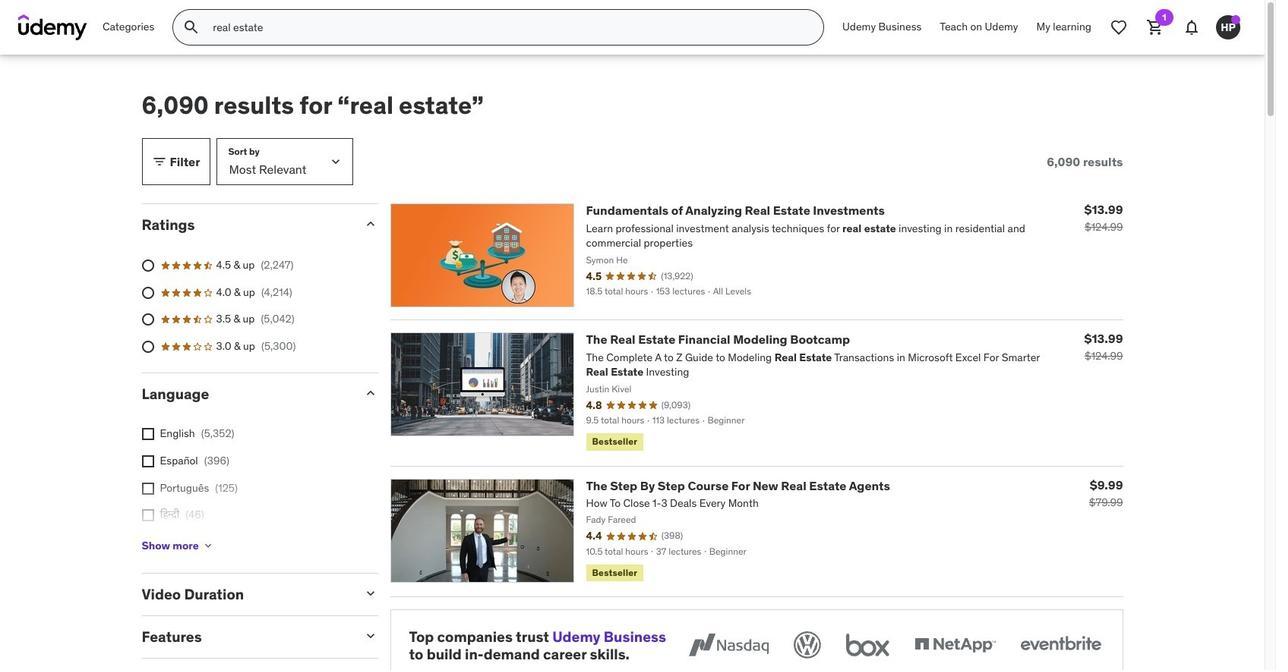 Task type: describe. For each thing, give the bounding box(es) containing it.
netapp image
[[911, 629, 999, 663]]

2 vertical spatial xsmall image
[[202, 540, 214, 553]]

box image
[[842, 629, 893, 663]]

1 xsmall image from the top
[[142, 429, 154, 441]]

wishlist image
[[1110, 18, 1128, 36]]

nasdaq image
[[685, 629, 772, 663]]

0 vertical spatial xsmall image
[[142, 456, 154, 468]]

shopping cart with 1 item image
[[1146, 18, 1165, 36]]

submit search image
[[183, 18, 201, 36]]



Task type: vqa. For each thing, say whether or not it's contained in the screenshot.
Get at the top left
no



Task type: locate. For each thing, give the bounding box(es) containing it.
you have alerts image
[[1231, 15, 1241, 24]]

1 vertical spatial xsmall image
[[142, 483, 154, 495]]

eventbrite image
[[1017, 629, 1104, 663]]

udemy image
[[18, 14, 87, 40]]

xsmall image
[[142, 429, 154, 441], [142, 483, 154, 495]]

2 xsmall image from the top
[[142, 483, 154, 495]]

xsmall image
[[142, 456, 154, 468], [142, 510, 154, 522], [202, 540, 214, 553]]

status
[[1047, 155, 1123, 169]]

0 vertical spatial xsmall image
[[142, 429, 154, 441]]

Search for anything text field
[[210, 14, 805, 40]]

1 vertical spatial xsmall image
[[142, 510, 154, 522]]

small image
[[152, 155, 167, 170], [363, 217, 378, 232], [363, 386, 378, 401], [363, 587, 378, 602], [363, 629, 378, 644]]

notifications image
[[1183, 18, 1201, 36]]

volkswagen image
[[790, 629, 824, 663]]



